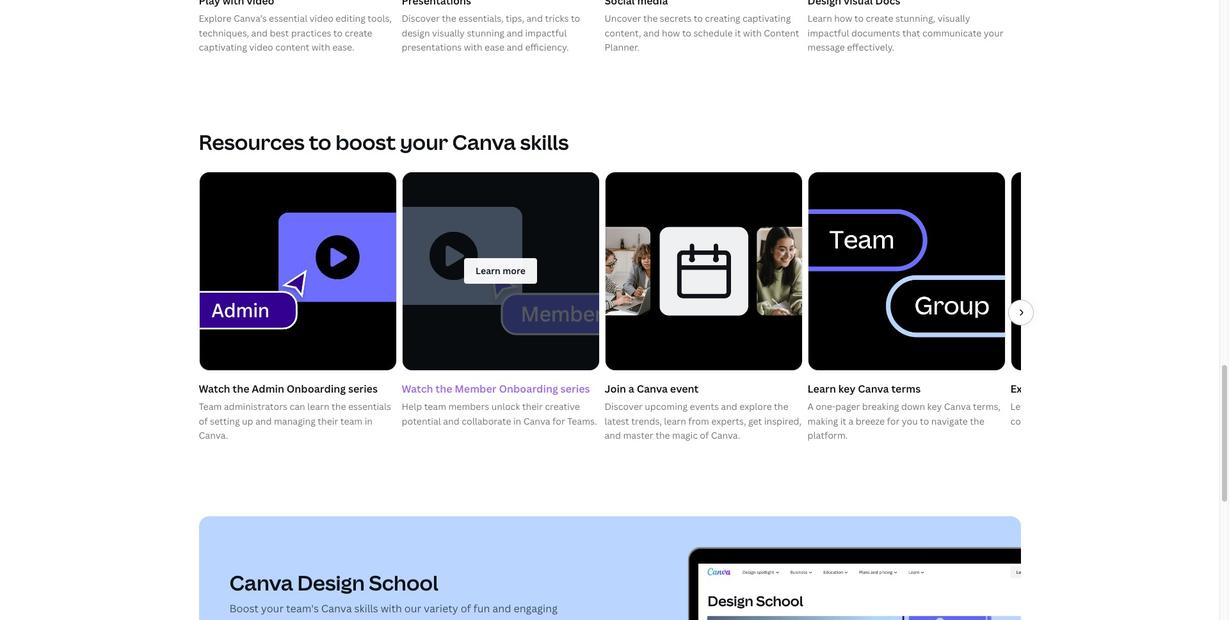 Task type: describe. For each thing, give the bounding box(es) containing it.
and down tips,
[[507, 27, 523, 39]]

to inside the discover the essentials, tips, and tricks to design visually stunning and impactful presentations with ease and efficiency.
[[571, 12, 580, 25]]

setting
[[210, 415, 240, 427]]

engaging
[[514, 602, 558, 616]]

their inside team administrators can learn the essentials of setting up and managing their team in canva.
[[318, 415, 338, 427]]

your inside learn how to create stunning, visually impactful documents that communicate your message effectively.
[[984, 27, 1004, 39]]

the up members
[[436, 382, 453, 396]]

and inside uncover the secrets to creating captivating content, and how to schedule it with content planner.
[[644, 27, 660, 39]]

design
[[402, 27, 430, 39]]

watch the member onboarding series
[[402, 382, 590, 396]]

key inside a one-pager breaking down key canva terms, making it a breeze for you to navigate the platform.
[[928, 400, 942, 413]]

tools,
[[368, 12, 392, 25]]

it inside uncover the secrets to creating captivating content, and how to schedule it with content planner.
[[735, 27, 741, 39]]

platform.
[[808, 429, 848, 441]]

learn key canva terms image
[[809, 172, 1005, 370]]

a one-pager breaking down key canva terms, making it a breeze for you to navigate the platform.
[[808, 400, 1001, 441]]

teams.
[[568, 415, 597, 427]]

and up experts,
[[721, 400, 738, 413]]

the inside a one-pager breaking down key canva terms, making it a breeze for you to navigate the platform.
[[971, 415, 985, 427]]

uncover the secrets to creating captivating content, and how to schedule it with content planner.
[[605, 12, 800, 53]]

discover for trends,
[[605, 400, 643, 413]]

and up enriching at bottom
[[493, 602, 511, 616]]

of inside discover upcoming events and explore the latest trends, learn from experts, get inspired, and master the magic of canva.
[[700, 429, 709, 441]]

a
[[808, 400, 814, 413]]

explore
[[740, 400, 772, 413]]

courses,
[[295, 617, 336, 620]]

documents
[[852, 27, 901, 39]]

admin
[[252, 382, 284, 396]]

learn inside team administrators can learn the essentials of setting up and managing their team in canva.
[[308, 400, 330, 413]]

at
[[386, 617, 396, 620]]

best inside learn how some of the world's best companies use canva.
[[1145, 400, 1164, 413]]

join a canva event image
[[606, 172, 802, 370]]

members
[[449, 400, 490, 413]]

team administrators can learn the essentials of setting up and managing their team in canva.
[[199, 400, 391, 441]]

content
[[276, 41, 310, 53]]

visually inside the discover the essentials, tips, and tricks to design visually stunning and impactful presentations with ease and efficiency.
[[432, 27, 465, 39]]

onboarding for member
[[499, 382, 558, 396]]

explore our customers stories image
[[1012, 172, 1208, 370]]

down
[[902, 400, 926, 413]]

with inside the discover the essentials, tips, and tricks to design visually stunning and impactful presentations with ease and efficiency.
[[464, 41, 483, 53]]

your right boost
[[400, 128, 448, 155]]

trends,
[[632, 415, 662, 427]]

discover for design
[[402, 12, 440, 25]]

learn how to create stunning, visually impactful documents that communicate your message effectively. link
[[808, 0, 1006, 65]]

essential
[[269, 12, 308, 25]]

it inside a one-pager breaking down key canva terms, making it a breeze for you to navigate the platform.
[[841, 415, 847, 427]]

for inside a one-pager breaking down key canva terms, making it a breeze for you to navigate the platform.
[[887, 415, 900, 427]]

planner.
[[605, 41, 640, 53]]

resources
[[199, 128, 305, 155]]

communicate
[[923, 27, 982, 39]]

event
[[671, 382, 699, 396]]

discover the essentials, tips, and tricks to design visually stunning and impactful presentations with ease and efficiency. link
[[402, 0, 600, 65]]

schedule
[[694, 27, 733, 39]]

secrets
[[660, 12, 692, 25]]

that
[[903, 27, 921, 39]]

how for learn how to create stunning, visually impactful documents that communicate your message effectively.
[[835, 12, 853, 25]]

your up tutorials
[[261, 602, 284, 616]]

ease.
[[333, 41, 355, 53]]

member
[[455, 382, 497, 396]]

skills inside canva design school boost your team's canva skills with our variety of fun and engaging tutorials and courses, all aimed at inspiring and enriching your share
[[355, 602, 378, 616]]

the inside team administrators can learn the essentials of setting up and managing their team in canva.
[[332, 400, 346, 413]]

explore canva's essential video editing tools, techniques, and best practices to create captivating video content with ease. link
[[199, 0, 397, 65]]

team inside help team members unlock their creative potential and collaborate in canva for teams.
[[424, 400, 446, 413]]

customers
[[1071, 382, 1124, 396]]

with inside uncover the secrets to creating captivating content, and how to schedule it with content planner.
[[744, 27, 762, 39]]

the inside learn how some of the world's best companies use canva.
[[1095, 400, 1109, 413]]

boost
[[336, 128, 396, 155]]

inspiring
[[398, 617, 441, 620]]

visually inside learn how to create stunning, visually impactful documents that communicate your message effectively.
[[938, 12, 971, 25]]

our inside canva design school boost your team's canva skills with our variety of fun and engaging tutorials and courses, all aimed at inspiring and enriching your share
[[405, 602, 422, 616]]

techniques,
[[199, 27, 249, 39]]

get
[[749, 415, 762, 427]]

ease
[[485, 41, 505, 53]]

with inside explore canva's essential video editing tools, techniques, and best practices to create captivating video content with ease.
[[312, 41, 330, 53]]

of inside canva design school boost your team's canva skills with our variety of fun and engaging tutorials and courses, all aimed at inspiring and enriching your share
[[461, 602, 471, 616]]

the inside uncover the secrets to creating captivating content, and how to schedule it with content planner.
[[644, 12, 658, 25]]

navigate
[[932, 415, 968, 427]]

create inside learn how to create stunning, visually impactful documents that communicate your message effectively.
[[866, 12, 894, 25]]

experts,
[[712, 415, 747, 427]]

explore canva's essential video editing tools, techniques, and best practices to create captivating video content with ease.
[[199, 12, 392, 53]]

the up inspired,
[[774, 400, 789, 413]]

upcoming
[[645, 400, 688, 413]]

and down latest
[[605, 429, 621, 441]]

tips,
[[506, 12, 525, 25]]

terms
[[892, 382, 921, 396]]

efficiency.
[[525, 41, 569, 53]]

help
[[402, 400, 422, 413]]

learn for learn key canva terms
[[808, 382, 836, 396]]

canva inside help team members unlock their creative potential and collaborate in canva for teams.
[[524, 415, 551, 427]]

the up administrators
[[233, 382, 249, 396]]

creative
[[545, 400, 580, 413]]

and inside explore canva's essential video editing tools, techniques, and best practices to create captivating video content with ease.
[[251, 27, 268, 39]]

and right tips,
[[527, 12, 543, 25]]

learn how to create stunning, visually impactful documents that communicate your message effectively.
[[808, 12, 1004, 53]]

breaking
[[863, 400, 900, 413]]

content,
[[605, 27, 642, 39]]

use
[[1060, 415, 1075, 427]]

tricks
[[545, 12, 569, 25]]

the inside the discover the essentials, tips, and tricks to design visually stunning and impactful presentations with ease and efficiency.
[[442, 12, 457, 25]]

canva. inside learn how some of the world's best companies use canva.
[[1078, 415, 1107, 427]]

editing
[[336, 12, 366, 25]]

stories
[[1126, 382, 1160, 396]]

potential
[[402, 415, 441, 427]]

watch the admin onboarding series
[[199, 382, 378, 396]]

latest
[[605, 415, 629, 427]]

magic
[[673, 429, 698, 441]]

stunning,
[[896, 12, 936, 25]]

administrators
[[224, 400, 288, 413]]

boost
[[230, 602, 259, 616]]

events
[[690, 400, 719, 413]]

canva design school boost your team's canva skills with our variety of fun and engaging tutorials and courses, all aimed at inspiring and enriching your share
[[230, 569, 572, 620]]

with inside canva design school boost your team's canva skills with our variety of fun and engaging tutorials and courses, all aimed at inspiring and enriching your share
[[381, 602, 402, 616]]



Task type: vqa. For each thing, say whether or not it's contained in the screenshot.


Task type: locate. For each thing, give the bounding box(es) containing it.
in
[[365, 415, 373, 427], [514, 415, 522, 427]]

1 vertical spatial key
[[928, 400, 942, 413]]

discover inside the discover the essentials, tips, and tricks to design visually stunning and impactful presentations with ease and efficiency.
[[402, 12, 440, 25]]

join a canva event
[[605, 382, 699, 396]]

team
[[199, 400, 222, 413]]

in down unlock
[[514, 415, 522, 427]]

the down trends,
[[656, 429, 670, 441]]

series up essentials in the bottom left of the page
[[348, 382, 378, 396]]

0 horizontal spatial onboarding
[[287, 382, 346, 396]]

1 vertical spatial team
[[341, 415, 363, 427]]

how for learn how some of the world's best companies use canva.
[[1038, 400, 1056, 413]]

discover inside discover upcoming events and explore the latest trends, learn from experts, get inspired, and master the magic of canva.
[[605, 400, 643, 413]]

to up schedule
[[694, 12, 703, 25]]

create down editing
[[345, 27, 373, 39]]

0 vertical spatial captivating
[[743, 12, 791, 25]]

to up ease.
[[334, 27, 343, 39]]

1 horizontal spatial visually
[[938, 12, 971, 25]]

to up documents
[[855, 12, 864, 25]]

explore up companies
[[1011, 382, 1049, 396]]

best down stories
[[1145, 400, 1164, 413]]

1 vertical spatial captivating
[[199, 41, 247, 53]]

how
[[835, 12, 853, 25], [662, 27, 680, 39], [1038, 400, 1056, 413]]

1 for from the left
[[553, 415, 565, 427]]

discover up design
[[402, 12, 440, 25]]

1 impactful from the left
[[525, 27, 567, 39]]

their right unlock
[[523, 400, 543, 413]]

2 impactful from the left
[[808, 27, 850, 39]]

your right "communicate"
[[984, 27, 1004, 39]]

and right up
[[256, 415, 272, 427]]

1 onboarding from the left
[[287, 382, 346, 396]]

1 horizontal spatial team
[[424, 400, 446, 413]]

for left you at right bottom
[[887, 415, 900, 427]]

0 vertical spatial skills
[[520, 128, 569, 155]]

canva's
[[234, 12, 267, 25]]

impactful up message
[[808, 27, 850, 39]]

join
[[605, 382, 626, 396]]

it down pager on the right bottom of page
[[841, 415, 847, 427]]

1 horizontal spatial discover
[[605, 400, 643, 413]]

0 vertical spatial team
[[424, 400, 446, 413]]

team inside team administrators can learn the essentials of setting up and managing their team in canva.
[[341, 415, 363, 427]]

key up pager on the right bottom of page
[[839, 382, 856, 396]]

for down creative
[[553, 415, 565, 427]]

0 vertical spatial create
[[866, 12, 894, 25]]

explore inside explore canva's essential video editing tools, techniques, and best practices to create captivating video content with ease.
[[199, 12, 232, 25]]

captivating inside explore canva's essential video editing tools, techniques, and best practices to create captivating video content with ease.
[[199, 41, 247, 53]]

visually up presentations
[[432, 27, 465, 39]]

1 vertical spatial learn
[[664, 415, 687, 427]]

learn right can
[[308, 400, 330, 413]]

learn key canva terms
[[808, 382, 921, 396]]

can
[[290, 400, 305, 413]]

learn down 'upcoming'
[[664, 415, 687, 427]]

of inside team administrators can learn the essentials of setting up and managing their team in canva.
[[199, 415, 208, 427]]

the left essentials,
[[442, 12, 457, 25]]

master
[[623, 429, 654, 441]]

onboarding up can
[[287, 382, 346, 396]]

0 horizontal spatial key
[[839, 382, 856, 396]]

one-
[[816, 400, 836, 413]]

how up message
[[835, 12, 853, 25]]

how down secrets on the right top of page
[[662, 27, 680, 39]]

impactful inside the discover the essentials, tips, and tricks to design visually stunning and impactful presentations with ease and efficiency.
[[525, 27, 567, 39]]

1 vertical spatial a
[[849, 415, 854, 427]]

with
[[744, 27, 762, 39], [312, 41, 330, 53], [464, 41, 483, 53], [381, 602, 402, 616]]

managing
[[274, 415, 316, 427]]

unlock
[[492, 400, 520, 413]]

1 horizontal spatial how
[[835, 12, 853, 25]]

your
[[984, 27, 1004, 39], [400, 128, 448, 155], [261, 602, 284, 616], [513, 617, 535, 620]]

canva. inside discover upcoming events and explore the latest trends, learn from experts, get inspired, and master the magic of canva.
[[711, 429, 741, 441]]

terms,
[[974, 400, 1001, 413]]

tutorials
[[230, 617, 271, 620]]

0 horizontal spatial their
[[318, 415, 338, 427]]

1 horizontal spatial watch
[[402, 382, 433, 396]]

it down the creating in the top right of the page
[[735, 27, 741, 39]]

learn for learn how to create stunning, visually impactful documents that communicate your message effectively.
[[808, 12, 833, 25]]

0 horizontal spatial canva.
[[199, 429, 228, 441]]

team
[[424, 400, 446, 413], [341, 415, 363, 427]]

their
[[523, 400, 543, 413], [318, 415, 338, 427]]

1 horizontal spatial series
[[561, 382, 590, 396]]

of
[[1084, 400, 1093, 413], [199, 415, 208, 427], [700, 429, 709, 441], [461, 602, 471, 616]]

discover the essentials, tips, and tricks to design visually stunning and impactful presentations with ease and efficiency.
[[402, 12, 580, 53]]

a
[[629, 382, 635, 396], [849, 415, 854, 427]]

some
[[1058, 400, 1081, 413]]

canva
[[453, 128, 516, 155], [637, 382, 668, 396], [858, 382, 889, 396], [945, 400, 971, 413], [524, 415, 551, 427], [230, 569, 293, 597], [321, 602, 352, 616]]

onboarding for admin
[[287, 382, 346, 396]]

video
[[310, 12, 334, 25], [249, 41, 273, 53]]

the left secrets on the right top of page
[[644, 12, 658, 25]]

uncover
[[605, 12, 642, 25]]

aimed
[[353, 617, 383, 620]]

2 series from the left
[[561, 382, 590, 396]]

0 horizontal spatial how
[[662, 27, 680, 39]]

0 horizontal spatial team
[[341, 415, 363, 427]]

1 horizontal spatial our
[[1051, 382, 1068, 396]]

to inside learn how to create stunning, visually impactful documents that communicate your message effectively.
[[855, 12, 864, 25]]

learn up one- at the right bottom of the page
[[808, 382, 836, 396]]

1 vertical spatial how
[[662, 27, 680, 39]]

0 vertical spatial how
[[835, 12, 853, 25]]

with up at
[[381, 602, 402, 616]]

1 horizontal spatial best
[[1145, 400, 1164, 413]]

1 vertical spatial skills
[[355, 602, 378, 616]]

watch for watch the admin onboarding series
[[199, 382, 230, 396]]

learn up companies
[[1011, 400, 1036, 413]]

0 horizontal spatial for
[[553, 415, 565, 427]]

key
[[839, 382, 856, 396], [928, 400, 942, 413]]

create inside explore canva's essential video editing tools, techniques, and best practices to create captivating video content with ease.
[[345, 27, 373, 39]]

0 horizontal spatial create
[[345, 27, 373, 39]]

our up "some"
[[1051, 382, 1068, 396]]

in inside help team members unlock their creative potential and collaborate in canva for teams.
[[514, 415, 522, 427]]

in down essentials in the bottom left of the page
[[365, 415, 373, 427]]

1 horizontal spatial create
[[866, 12, 894, 25]]

the
[[442, 12, 457, 25], [644, 12, 658, 25], [233, 382, 249, 396], [436, 382, 453, 396], [332, 400, 346, 413], [774, 400, 789, 413], [1095, 400, 1109, 413], [971, 415, 985, 427], [656, 429, 670, 441]]

1 vertical spatial best
[[1145, 400, 1164, 413]]

onboarding up unlock
[[499, 382, 558, 396]]

how up companies
[[1038, 400, 1056, 413]]

0 vertical spatial discover
[[402, 12, 440, 25]]

learn up message
[[808, 12, 833, 25]]

1 vertical spatial discover
[[605, 400, 643, 413]]

canva inside a one-pager breaking down key canva terms, making it a breeze for you to navigate the platform.
[[945, 400, 971, 413]]

0 horizontal spatial visually
[[432, 27, 465, 39]]

of down team
[[199, 415, 208, 427]]

and down variety
[[443, 617, 462, 620]]

0 horizontal spatial discover
[[402, 12, 440, 25]]

learn inside discover upcoming events and explore the latest trends, learn from experts, get inspired, and master the magic of canva.
[[664, 415, 687, 427]]

watch
[[199, 382, 230, 396], [402, 382, 433, 396]]

1 horizontal spatial a
[[849, 415, 854, 427]]

1 horizontal spatial key
[[928, 400, 942, 413]]

for
[[553, 415, 565, 427], [887, 415, 900, 427]]

2 in from the left
[[514, 415, 522, 427]]

discover upcoming events and explore the latest trends, learn from experts, get inspired, and master the magic of canva.
[[605, 400, 802, 441]]

collaborate
[[462, 415, 511, 427]]

your down engaging
[[513, 617, 535, 620]]

team up the potential
[[424, 400, 446, 413]]

discover
[[402, 12, 440, 25], [605, 400, 643, 413]]

you
[[902, 415, 918, 427]]

2 watch from the left
[[402, 382, 433, 396]]

canva. right use
[[1078, 415, 1107, 427]]

team down essentials in the bottom left of the page
[[341, 415, 363, 427]]

to left boost
[[309, 128, 332, 155]]

team's
[[286, 602, 319, 616]]

0 horizontal spatial skills
[[355, 602, 378, 616]]

visually
[[938, 12, 971, 25], [432, 27, 465, 39]]

watch the admin onboarding series image
[[200, 172, 396, 370]]

0 vertical spatial learn
[[308, 400, 330, 413]]

fun
[[474, 602, 490, 616]]

up
[[242, 415, 253, 427]]

the down customers
[[1095, 400, 1109, 413]]

1 horizontal spatial video
[[310, 12, 334, 25]]

in inside team administrators can learn the essentials of setting up and managing their team in canva.
[[365, 415, 373, 427]]

video down canva's
[[249, 41, 273, 53]]

0 horizontal spatial best
[[270, 27, 289, 39]]

how inside learn how some of the world's best companies use canva.
[[1038, 400, 1056, 413]]

skills
[[520, 128, 569, 155], [355, 602, 378, 616]]

help team members unlock their creative potential and collaborate in canva for teams.
[[402, 400, 597, 427]]

impactful inside learn how to create stunning, visually impactful documents that communicate your message effectively.
[[808, 27, 850, 39]]

0 horizontal spatial it
[[735, 27, 741, 39]]

1 vertical spatial visually
[[432, 27, 465, 39]]

0 horizontal spatial our
[[405, 602, 422, 616]]

0 vertical spatial video
[[310, 12, 334, 25]]

all
[[339, 617, 351, 620]]

1 horizontal spatial explore
[[1011, 382, 1049, 396]]

1 vertical spatial their
[[318, 415, 338, 427]]

their right managing
[[318, 415, 338, 427]]

create
[[866, 12, 894, 25], [345, 27, 373, 39]]

and down team's
[[274, 617, 293, 620]]

0 vertical spatial key
[[839, 382, 856, 396]]

content
[[764, 27, 800, 39]]

1 horizontal spatial it
[[841, 415, 847, 427]]

1 horizontal spatial in
[[514, 415, 522, 427]]

visually up "communicate"
[[938, 12, 971, 25]]

the down terms, at the right
[[971, 415, 985, 427]]

of down from
[[700, 429, 709, 441]]

video up practices
[[310, 12, 334, 25]]

1 in from the left
[[365, 415, 373, 427]]

impactful
[[525, 27, 567, 39], [808, 27, 850, 39]]

and right ease
[[507, 41, 523, 53]]

canva. down experts,
[[711, 429, 741, 441]]

best down essential
[[270, 27, 289, 39]]

0 horizontal spatial impactful
[[525, 27, 567, 39]]

1 vertical spatial create
[[345, 27, 373, 39]]

1 horizontal spatial impactful
[[808, 27, 850, 39]]

2 for from the left
[[887, 415, 900, 427]]

and down canva's
[[251, 27, 268, 39]]

0 horizontal spatial learn
[[308, 400, 330, 413]]

explore for explore our customers stories
[[1011, 382, 1049, 396]]

of down explore our customers stories
[[1084, 400, 1093, 413]]

0 horizontal spatial in
[[365, 415, 373, 427]]

series for watch the member onboarding series
[[561, 382, 590, 396]]

watch the member onboarding series image
[[393, 162, 609, 380]]

learn
[[308, 400, 330, 413], [664, 415, 687, 427]]

with down practices
[[312, 41, 330, 53]]

1 watch from the left
[[199, 382, 230, 396]]

design
[[297, 569, 365, 597]]

presentations
[[402, 41, 462, 53]]

learn for learn how some of the world's best companies use canva.
[[1011, 400, 1036, 413]]

0 vertical spatial best
[[270, 27, 289, 39]]

0 horizontal spatial a
[[629, 382, 635, 396]]

with left content
[[744, 27, 762, 39]]

to down secrets on the right top of page
[[683, 27, 692, 39]]

explore our customers stories
[[1011, 382, 1160, 396]]

how inside learn how to create stunning, visually impactful documents that communicate your message effectively.
[[835, 12, 853, 25]]

1 horizontal spatial for
[[887, 415, 900, 427]]

explore up techniques,
[[199, 12, 232, 25]]

canva design school image
[[698, 564, 1021, 620]]

practices
[[291, 27, 331, 39]]

0 vertical spatial visually
[[938, 12, 971, 25]]

1 vertical spatial our
[[405, 602, 422, 616]]

0 vertical spatial our
[[1051, 382, 1068, 396]]

series up creative
[[561, 382, 590, 396]]

the left essentials in the bottom left of the page
[[332, 400, 346, 413]]

0 vertical spatial their
[[523, 400, 543, 413]]

for inside help team members unlock their creative potential and collaborate in canva for teams.
[[553, 415, 565, 427]]

learn inside learn how some of the world's best companies use canva.
[[1011, 400, 1036, 413]]

1 horizontal spatial onboarding
[[499, 382, 558, 396]]

a down pager on the right bottom of page
[[849, 415, 854, 427]]

1 vertical spatial explore
[[1011, 382, 1049, 396]]

best inside explore canva's essential video editing tools, techniques, and best practices to create captivating video content with ease.
[[270, 27, 289, 39]]

canva.
[[1078, 415, 1107, 427], [199, 429, 228, 441], [711, 429, 741, 441]]

1 vertical spatial learn
[[808, 382, 836, 396]]

create up documents
[[866, 12, 894, 25]]

effectively.
[[848, 41, 895, 53]]

how inside uncover the secrets to creating captivating content, and how to schedule it with content planner.
[[662, 27, 680, 39]]

uncover the secrets to creating captivating content, and how to schedule it with content planner. link
[[605, 0, 803, 65]]

a right join
[[629, 382, 635, 396]]

2 horizontal spatial canva.
[[1078, 415, 1107, 427]]

2 horizontal spatial how
[[1038, 400, 1056, 413]]

to inside explore canva's essential video editing tools, techniques, and best practices to create captivating video content with ease.
[[334, 27, 343, 39]]

school
[[369, 569, 439, 597]]

pager
[[836, 400, 860, 413]]

captivating inside uncover the secrets to creating captivating content, and how to schedule it with content planner.
[[743, 12, 791, 25]]

of inside learn how some of the world's best companies use canva.
[[1084, 400, 1093, 413]]

0 vertical spatial learn
[[808, 12, 833, 25]]

to
[[571, 12, 580, 25], [694, 12, 703, 25], [855, 12, 864, 25], [334, 27, 343, 39], [683, 27, 692, 39], [309, 128, 332, 155], [920, 415, 930, 427]]

0 horizontal spatial series
[[348, 382, 378, 396]]

captivating down techniques,
[[199, 41, 247, 53]]

0 horizontal spatial video
[[249, 41, 273, 53]]

resources to boost your canva skills
[[199, 128, 569, 155]]

0 horizontal spatial watch
[[199, 382, 230, 396]]

creating
[[705, 12, 741, 25]]

1 series from the left
[[348, 382, 378, 396]]

variety
[[424, 602, 458, 616]]

discover up latest
[[605, 400, 643, 413]]

and inside help team members unlock their creative potential and collaborate in canva for teams.
[[443, 415, 460, 427]]

our up inspiring
[[405, 602, 422, 616]]

breeze
[[856, 415, 885, 427]]

explore for explore canva's essential video editing tools, techniques, and best practices to create captivating video content with ease.
[[199, 12, 232, 25]]

1 horizontal spatial learn
[[664, 415, 687, 427]]

and inside team administrators can learn the essentials of setting up and managing their team in canva.
[[256, 415, 272, 427]]

of left fun
[[461, 602, 471, 616]]

and right content,
[[644, 27, 660, 39]]

best
[[270, 27, 289, 39], [1145, 400, 1164, 413]]

1 horizontal spatial skills
[[520, 128, 569, 155]]

1 horizontal spatial captivating
[[743, 12, 791, 25]]

0 horizontal spatial explore
[[199, 12, 232, 25]]

their inside help team members unlock their creative potential and collaborate in canva for teams.
[[523, 400, 543, 413]]

essentials
[[348, 400, 391, 413]]

a inside a one-pager breaking down key canva terms, making it a breeze for you to navigate the platform.
[[849, 415, 854, 427]]

1 horizontal spatial canva.
[[711, 429, 741, 441]]

watch up team
[[199, 382, 230, 396]]

canva. inside team administrators can learn the essentials of setting up and managing their team in canva.
[[199, 429, 228, 441]]

to inside a one-pager breaking down key canva terms, making it a breeze for you to navigate the platform.
[[920, 415, 930, 427]]

2 vertical spatial how
[[1038, 400, 1056, 413]]

captivating up content
[[743, 12, 791, 25]]

watch up help
[[402, 382, 433, 396]]

0 vertical spatial a
[[629, 382, 635, 396]]

1 vertical spatial it
[[841, 415, 847, 427]]

from
[[689, 415, 710, 427]]

key up navigate
[[928, 400, 942, 413]]

series for watch the admin onboarding series
[[348, 382, 378, 396]]

and down members
[[443, 415, 460, 427]]

learn how some of the world's best companies use canva.
[[1011, 400, 1164, 427]]

impactful up efficiency.
[[525, 27, 567, 39]]

world's
[[1111, 400, 1143, 413]]

message
[[808, 41, 845, 53]]

onboarding
[[287, 382, 346, 396], [499, 382, 558, 396]]

stunning
[[467, 27, 505, 39]]

with down stunning
[[464, 41, 483, 53]]

2 onboarding from the left
[[499, 382, 558, 396]]

to right tricks
[[571, 12, 580, 25]]

1 vertical spatial video
[[249, 41, 273, 53]]

0 vertical spatial it
[[735, 27, 741, 39]]

0 vertical spatial explore
[[199, 12, 232, 25]]

inspired,
[[765, 415, 802, 427]]

it
[[735, 27, 741, 39], [841, 415, 847, 427]]

explore
[[199, 12, 232, 25], [1011, 382, 1049, 396]]

to right you at right bottom
[[920, 415, 930, 427]]

canva. down setting
[[199, 429, 228, 441]]

learn inside learn how to create stunning, visually impactful documents that communicate your message effectively.
[[808, 12, 833, 25]]

watch for watch the member onboarding series
[[402, 382, 433, 396]]

0 horizontal spatial captivating
[[199, 41, 247, 53]]

1 horizontal spatial their
[[523, 400, 543, 413]]

2 vertical spatial learn
[[1011, 400, 1036, 413]]



